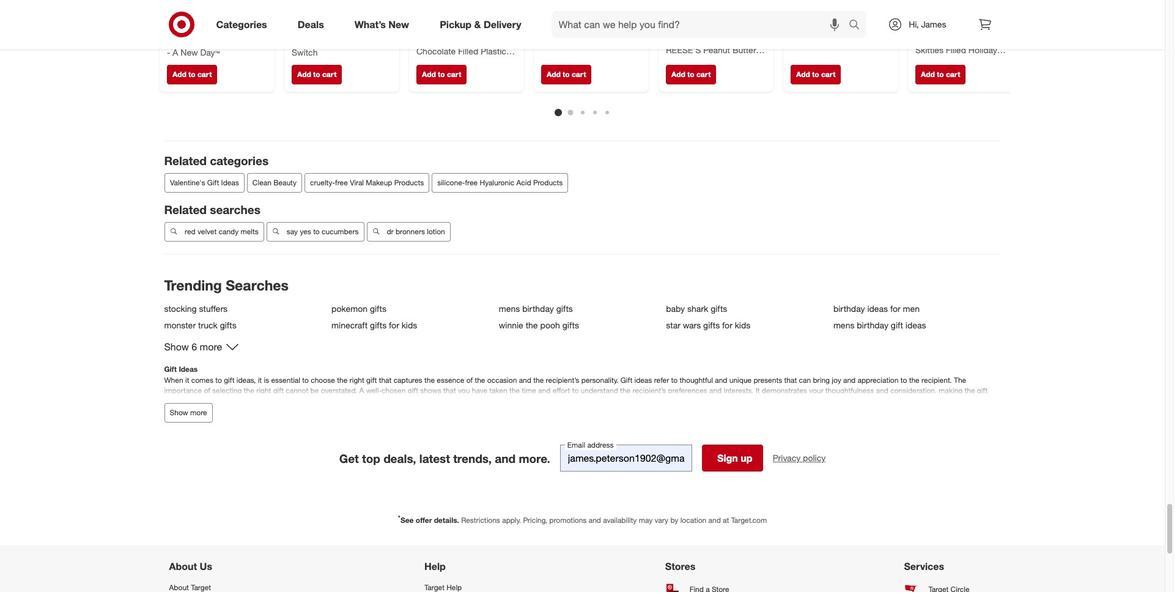 Task type: vqa. For each thing, say whether or not it's contained in the screenshot.
2nd poo- from the bottom
no



Task type: describe. For each thing, give the bounding box(es) containing it.
$2.29 for third add to cart button from right
[[666, 15, 687, 25]]

1 horizontal spatial of
[[467, 375, 473, 385]]

selecting
[[212, 386, 242, 395]]

deals
[[298, 18, 324, 30]]

to down doghouse
[[563, 70, 570, 79]]

3 seasonal from the left
[[973, 26, 1004, 35]]

categories
[[210, 154, 269, 168]]

the up have
[[475, 375, 485, 385]]

3 on from the left
[[963, 26, 971, 35]]

show more button
[[164, 403, 213, 423]]

birthday ideas for men link
[[834, 303, 994, 314]]

melts
[[240, 227, 258, 236]]

cart for hershey's candy coated chocolate filled plastic holiday cane - 1.4oz
[[447, 70, 461, 79]]

gifts right "wars"
[[704, 320, 720, 330]]

personality.
[[582, 375, 619, 385]]

to down canes
[[937, 70, 944, 79]]

1.4oz
[[476, 57, 496, 67]]

2 20% from the left
[[696, 26, 711, 35]]

and left availability
[[589, 516, 601, 525]]

6
[[192, 341, 197, 353]]

and left unique
[[715, 375, 728, 385]]

gifts up winnie the pooh gifts link
[[557, 303, 573, 314]]

birthday,
[[323, 396, 351, 406]]

2 kids from the left
[[735, 320, 751, 330]]

vary
[[655, 516, 669, 525]]

and up "thoughtfulness"
[[844, 375, 856, 385]]

delivery
[[484, 18, 522, 30]]

nintendo
[[329, 36, 364, 47]]

day™
[[200, 47, 220, 57]]

- inside hershey's candy coated chocolate filled plastic holiday cane - 1.4oz
[[470, 57, 473, 67]]

james
[[922, 19, 947, 29]]

candy inside skittles filled holiday candy canes - 2.6oz
[[916, 55, 940, 66]]

add to cart button for bullseye holiday doghouse target giftcard
[[541, 65, 592, 85]]

canes
[[943, 55, 967, 66]]

add to cart for skittles filled holiday candy canes - 2.6oz
[[921, 70, 960, 79]]

to down the what can we help you find? suggestions appear below search field
[[687, 70, 694, 79]]

holiday inside hershey's candy coated chocolate filled plastic holiday cane - 1.4oz
[[416, 57, 445, 67]]

the left recipient
[[633, 396, 644, 406]]

1 save 20% on seasonal candy & snacks from the left
[[416, 26, 504, 45]]

categories link
[[206, 11, 282, 38]]

crewneck
[[205, 26, 243, 36]]

chosen
[[382, 386, 406, 395]]

0 horizontal spatial gift
[[164, 365, 177, 374]]

$5.00 for $5.00 - $500.00 sledding penguins target giftcard
[[791, 15, 812, 25]]

trending
[[164, 276, 222, 294]]

1 vertical spatial right
[[256, 386, 271, 395]]

about us
[[169, 560, 212, 572]]

chocolate
[[416, 46, 456, 57]]

a inside $25.00 women's crewneck graphic pullover sweater - a new day™
[[172, 47, 178, 57]]

to up cannot
[[302, 375, 309, 385]]

search
[[844, 19, 873, 32]]

0 vertical spatial making
[[939, 386, 963, 395]]

what's
[[355, 18, 386, 30]]

ideas inside gift ideas when it comes to gift ideas, it is essential to choose the right gift that captures the essence of the occasion and the recipient's personality. gift ideas refer to thoughtful and unique presents that can bring joy and appreciation to the recipient. the importance of selecting the right gift cannot be overstated. a well-chosen gift shows that you have taken the time and effort to understand the recipient's preferences and interests. it demonstrates your thoughtfulness and consideration, making the gift more meaningful and memorable. whether it's a birthday, anniversary, or any other special occasion, choosing the right gift is crucial in making the recipient feel valued and cherished.
[[179, 365, 198, 374]]

top
[[362, 451, 380, 465]]

add for hershey's candy coated chocolate filled plastic holiday cane - 1.4oz
[[422, 70, 436, 79]]

related categories
[[164, 154, 269, 168]]

joy
[[832, 375, 842, 385]]

$5.00 for $5.00 - $500.00 bullseye holiday doghouse target giftcard
[[541, 15, 562, 25]]

to down chocolate
[[438, 70, 445, 79]]

2 it from the left
[[258, 375, 262, 385]]

understand
[[581, 386, 618, 395]]

privacy policy link
[[773, 452, 826, 465]]

5 cart from the left
[[696, 70, 711, 79]]

at
[[723, 516, 729, 525]]

any
[[403, 396, 415, 406]]

- inside '$59.99 super mario bros. wonder - nintendo switch'
[[324, 36, 327, 47]]

add for women's crewneck graphic pullover sweater - a new day™
[[172, 70, 186, 79]]

choose
[[311, 375, 335, 385]]

stores
[[666, 560, 696, 572]]

1 vertical spatial is
[[569, 396, 574, 406]]

minecraft gifts for kids
[[332, 320, 417, 330]]

ideas inside gift ideas when it comes to gift ideas, it is essential to choose the right gift that captures the essence of the occasion and the recipient's personality. gift ideas refer to thoughtful and unique presents that can bring joy and appreciation to the recipient. the importance of selecting the right gift cannot be overstated. a well-chosen gift shows that you have taken the time and effort to understand the recipient's preferences and interests. it demonstrates your thoughtfulness and consideration, making the gift more meaningful and memorable. whether it's a birthday, anniversary, or any other special occasion, choosing the right gift is crucial in making the recipient feel valued and cherished.
[[635, 375, 652, 385]]

cart for super mario bros. wonder - nintendo switch
[[322, 70, 336, 79]]

comes
[[191, 375, 213, 385]]

hi,
[[909, 19, 919, 29]]

1 vertical spatial of
[[204, 386, 210, 395]]

mens birthday gift ideas link
[[834, 320, 994, 330]]

3 save from the left
[[928, 26, 944, 35]]

cruelty-free viral makeup products link
[[304, 173, 429, 193]]

birthday for mens birthday gifts
[[523, 303, 554, 314]]

stocking stuffers link
[[164, 303, 324, 314]]

and right the valued
[[714, 396, 726, 406]]

silicone-
[[437, 178, 465, 187]]

to up selecting
[[216, 375, 222, 385]]

target inside $5.00 - $500.00 sledding penguins target giftcard
[[865, 26, 888, 36]]

3 20% from the left
[[946, 26, 961, 35]]

choosing
[[495, 396, 525, 406]]

$59.99
[[292, 15, 317, 25]]

demonstrates
[[762, 386, 807, 395]]

What can we help you find? suggestions appear below search field
[[552, 11, 852, 38]]

bring
[[813, 375, 830, 385]]

pokemon gifts link
[[332, 303, 492, 314]]

searches
[[210, 203, 261, 217]]

yes
[[300, 227, 311, 236]]

2 horizontal spatial right
[[539, 396, 554, 406]]

1 horizontal spatial new
[[389, 18, 409, 30]]

monster truck gifts
[[164, 320, 237, 330]]

gifts up star wars gifts for kids
[[711, 303, 728, 314]]

- inside $5.00 - $500.00 bullseye holiday doghouse target giftcard
[[564, 15, 568, 25]]

the down time
[[527, 396, 537, 406]]

the up choosing
[[510, 386, 520, 395]]

gifts down mens birthday gifts link
[[563, 320, 579, 330]]

candy inside hershey's candy coated chocolate filled plastic holiday cane - 1.4oz
[[457, 35, 482, 46]]

1 horizontal spatial ideas
[[221, 178, 239, 187]]

skittles filled holiday candy canes - 2.6oz
[[916, 45, 997, 66]]

5 add from the left
[[671, 70, 685, 79]]

it's
[[307, 396, 315, 406]]

valentine's gift ideas link
[[164, 173, 244, 193]]

1 snacks from the left
[[445, 35, 468, 45]]

silicone-free hyaluronic acid products link
[[432, 173, 568, 193]]

pickup
[[440, 18, 472, 30]]

the right "understand" at the bottom
[[620, 386, 631, 395]]

$5.00 - $500.00 bullseye holiday doghouse target giftcard
[[541, 15, 641, 47]]

free for silicone-
[[465, 178, 478, 187]]

a inside gift ideas when it comes to gift ideas, it is essential to choose the right gift that captures the essence of the occasion and the recipient's personality. gift ideas refer to thoughtful and unique presents that can bring joy and appreciation to the recipient. the importance of selecting the right gift cannot be overstated. a well-chosen gift shows that you have taken the time and effort to understand the recipient's preferences and interests. it demonstrates your thoughtfulness and consideration, making the gift more meaningful and memorable. whether it's a birthday, anniversary, or any other special occasion, choosing the right gift is crucial in making the recipient feel valued and cherished.
[[359, 386, 364, 395]]

baby shark gifts
[[666, 303, 728, 314]]

importance
[[164, 386, 202, 395]]

& inside pickup & delivery link
[[474, 18, 481, 30]]

shark
[[688, 303, 709, 314]]

1 horizontal spatial for
[[723, 320, 733, 330]]

and down appreciation
[[877, 386, 889, 395]]

hershey's
[[416, 35, 455, 46]]

2 save 20% on seasonal candy & snacks from the left
[[666, 26, 754, 45]]

deals,
[[384, 451, 416, 465]]

0 vertical spatial gift
[[207, 178, 219, 187]]

and up the valued
[[710, 386, 722, 395]]

hyaluronic
[[480, 178, 514, 187]]

silicone-free hyaluronic acid products
[[437, 178, 563, 187]]

2 vertical spatial gift
[[621, 375, 633, 385]]

add to cart for women's crewneck graphic pullover sweater - a new day™
[[172, 70, 212, 79]]

super
[[292, 26, 315, 36]]

cart for sledding penguins target giftcard
[[821, 70, 836, 79]]

filled inside skittles filled holiday candy canes - 2.6oz
[[946, 45, 966, 55]]

men
[[903, 303, 920, 314]]

$25.00
[[167, 15, 192, 25]]

1 seasonal from the left
[[474, 26, 504, 35]]

1 it from the left
[[185, 375, 189, 385]]

2 seasonal from the left
[[724, 26, 754, 35]]

mens birthday gifts link
[[499, 303, 659, 314]]

switch
[[292, 47, 317, 57]]

holiday inside $5.00 - $500.00 bullseye holiday doghouse target giftcard
[[576, 26, 604, 36]]

show for show 6 more
[[164, 341, 189, 353]]

cane
[[447, 57, 468, 67]]

1 20% from the left
[[447, 26, 462, 35]]

show more
[[170, 408, 207, 417]]

- inside $5.00 - $500.00 sledding penguins target giftcard
[[814, 15, 817, 25]]

feel
[[676, 396, 688, 406]]

essential
[[271, 375, 300, 385]]

cart for women's crewneck graphic pullover sweater - a new day™
[[197, 70, 212, 79]]

and down selecting
[[221, 396, 234, 406]]

to down 'sledding'
[[812, 70, 819, 79]]

pooh
[[540, 320, 560, 330]]

to right the effort
[[572, 386, 579, 395]]

the up time
[[534, 375, 544, 385]]

$59.99 super mario bros. wonder - nintendo switch
[[292, 15, 364, 57]]

cart for bullseye holiday doghouse target giftcard
[[572, 70, 586, 79]]

5 add to cart from the left
[[671, 70, 711, 79]]

the down ideas,
[[244, 386, 254, 395]]

show for show more
[[170, 408, 188, 417]]

$500.00 for holiday
[[570, 15, 601, 25]]

0 vertical spatial right
[[350, 375, 364, 385]]

the up consideration, on the bottom of the page
[[910, 375, 920, 385]]

holiday inside skittles filled holiday candy canes - 2.6oz
[[969, 45, 997, 55]]

giftcard inside $5.00 - $500.00 sledding penguins target giftcard
[[791, 36, 823, 47]]

target help
[[425, 583, 462, 592]]

dr bronners lotion
[[387, 227, 445, 236]]

velvet
[[197, 227, 216, 236]]

cruelty-
[[310, 178, 335, 187]]

hershey's candy coated chocolate filled plastic holiday cane - 1.4oz
[[416, 35, 512, 67]]

show 6 more
[[164, 341, 222, 353]]

say
[[286, 227, 298, 236]]

valentine's gift ideas
[[170, 178, 239, 187]]

lotion
[[427, 227, 445, 236]]

the up shows at the bottom left of page
[[425, 375, 435, 385]]

add to cart for sledding penguins target giftcard
[[796, 70, 836, 79]]

more inside button
[[190, 408, 207, 417]]

add to cart button for super mario bros. wonder - nintendo switch
[[292, 65, 342, 85]]

birthday up mens birthday gift ideas
[[834, 303, 865, 314]]

time
[[522, 386, 536, 395]]

the
[[954, 375, 967, 385]]

and up time
[[519, 375, 532, 385]]

can
[[799, 375, 811, 385]]

recipient
[[646, 396, 674, 406]]

preferences
[[668, 386, 708, 395]]

filled inside hershey's candy coated chocolate filled plastic holiday cane - 1.4oz
[[458, 46, 478, 57]]

restrictions
[[461, 516, 500, 525]]

dr bronners lotion link
[[366, 222, 450, 242]]



Task type: locate. For each thing, give the bounding box(es) containing it.
that up chosen
[[379, 375, 392, 385]]

2 horizontal spatial gift
[[621, 375, 633, 385]]

1 horizontal spatial candy
[[916, 55, 940, 66]]

add to cart down switch
[[297, 70, 336, 79]]

1 $5.00 from the left
[[541, 15, 562, 25]]

availability
[[603, 516, 637, 525]]

mens up winnie
[[499, 303, 520, 314]]

more down importance
[[164, 396, 181, 406]]

2 add from the left
[[297, 70, 311, 79]]

and left at
[[709, 516, 721, 525]]

thoughtfulness
[[826, 386, 874, 395]]

show down importance
[[170, 408, 188, 417]]

3 add to cart button from the left
[[416, 65, 467, 85]]

apply.
[[502, 516, 521, 525]]

1 horizontal spatial $500.00
[[820, 15, 850, 25]]

add to cart button down the what can we help you find? suggestions appear below search field
[[666, 65, 716, 85]]

2 save from the left
[[678, 26, 694, 35]]

doghouse
[[541, 36, 580, 47]]

add for super mario bros. wonder - nintendo switch
[[297, 70, 311, 79]]

1 horizontal spatial 20%
[[696, 26, 711, 35]]

- down mario
[[324, 36, 327, 47]]

a
[[317, 396, 321, 406]]

1 horizontal spatial mens
[[834, 320, 855, 330]]

promotions
[[550, 516, 587, 525]]

0 horizontal spatial that
[[379, 375, 392, 385]]

in
[[600, 396, 605, 406]]

target.com
[[731, 516, 767, 525]]

giftcard inside $5.00 - $500.00 bullseye holiday doghouse target giftcard
[[609, 36, 641, 47]]

1 add to cart from the left
[[172, 70, 212, 79]]

free
[[335, 178, 348, 187], [465, 178, 478, 187]]

filled
[[946, 45, 966, 55], [458, 46, 478, 57]]

making right in
[[607, 396, 631, 406]]

0 horizontal spatial $2.29
[[666, 15, 687, 25]]

birthday up winnie the pooh gifts
[[523, 303, 554, 314]]

add down skittles
[[921, 70, 935, 79]]

1 vertical spatial new
[[180, 47, 198, 57]]

1 horizontal spatial holiday
[[576, 26, 604, 36]]

3 add to cart from the left
[[422, 70, 461, 79]]

7 add to cart from the left
[[921, 70, 960, 79]]

1 cart from the left
[[197, 70, 212, 79]]

gift up when at the bottom
[[164, 365, 177, 374]]

pickup & delivery
[[440, 18, 522, 30]]

4 cart from the left
[[572, 70, 586, 79]]

0 horizontal spatial ideas
[[635, 375, 652, 385]]

1 horizontal spatial making
[[939, 386, 963, 395]]

4 add to cart button from the left
[[541, 65, 592, 85]]

2 about from the top
[[169, 583, 189, 592]]

that up demonstrates
[[785, 375, 797, 385]]

for
[[891, 303, 901, 314], [389, 320, 399, 330], [723, 320, 733, 330]]

categories
[[216, 18, 267, 30]]

0 horizontal spatial a
[[172, 47, 178, 57]]

1 $500.00 from the left
[[570, 15, 601, 25]]

0 vertical spatial of
[[467, 375, 473, 385]]

pokemon
[[332, 303, 368, 314]]

mens for mens birthday gifts
[[499, 303, 520, 314]]

6 add from the left
[[796, 70, 810, 79]]

2 horizontal spatial seasonal
[[973, 26, 1004, 35]]

you
[[458, 386, 470, 395]]

say yes to cucumbers
[[286, 227, 359, 236]]

a down graphic
[[172, 47, 178, 57]]

gifts right truck
[[220, 320, 237, 330]]

new right 'what's'
[[389, 18, 409, 30]]

products inside cruelty-free viral makeup products link
[[394, 178, 424, 187]]

search button
[[844, 11, 873, 40]]

a
[[172, 47, 178, 57], [359, 386, 364, 395]]

$5.00 inside $5.00 - $500.00 bullseye holiday doghouse target giftcard
[[541, 15, 562, 25]]

add to cart button for sledding penguins target giftcard
[[791, 65, 841, 85]]

add for skittles filled holiday candy canes - 2.6oz
[[921, 70, 935, 79]]

1 horizontal spatial it
[[258, 375, 262, 385]]

may
[[639, 516, 653, 525]]

gifts up minecraft gifts for kids
[[370, 303, 387, 314]]

on
[[464, 26, 472, 35], [713, 26, 722, 35], [963, 26, 971, 35]]

$5.00 up 'sledding'
[[791, 15, 812, 25]]

5 add to cart button from the left
[[666, 65, 716, 85]]

None text field
[[560, 445, 692, 472]]

1 vertical spatial ideas
[[179, 365, 198, 374]]

minecraft gifts for kids link
[[332, 320, 492, 330]]

0 vertical spatial new
[[389, 18, 409, 30]]

1 vertical spatial help
[[447, 583, 462, 592]]

show left 6
[[164, 341, 189, 353]]

star
[[666, 320, 681, 330]]

1 horizontal spatial save 20% on seasonal candy & snacks
[[666, 26, 754, 45]]

0 horizontal spatial $5.00
[[541, 15, 562, 25]]

2 $5.00 from the left
[[791, 15, 812, 25]]

special
[[436, 396, 459, 406]]

add to cart button down day™
[[167, 65, 217, 85]]

1 horizontal spatial gift
[[207, 178, 219, 187]]

add to cart down canes
[[921, 70, 960, 79]]

2 giftcard from the left
[[791, 36, 823, 47]]

to down switch
[[313, 70, 320, 79]]

add down switch
[[297, 70, 311, 79]]

add to cart button down switch
[[292, 65, 342, 85]]

add to cart down cane
[[422, 70, 461, 79]]

- inside $25.00 women's crewneck graphic pullover sweater - a new day™
[[167, 47, 170, 57]]

and right time
[[538, 386, 551, 395]]

for for men
[[891, 303, 901, 314]]

the down the
[[965, 386, 975, 395]]

add to cart button
[[167, 65, 217, 85], [292, 65, 342, 85], [416, 65, 467, 85], [541, 65, 592, 85], [666, 65, 716, 85], [791, 65, 841, 85], [916, 65, 966, 85]]

1 products from the left
[[394, 178, 424, 187]]

pokemon gifts
[[332, 303, 387, 314]]

0 horizontal spatial snacks
[[445, 35, 468, 45]]

more down meaningful
[[190, 408, 207, 417]]

0 vertical spatial a
[[172, 47, 178, 57]]

add to cart button for women's crewneck graphic pullover sweater - a new day™
[[167, 65, 217, 85]]

0 horizontal spatial mens
[[499, 303, 520, 314]]

the up overstated.
[[337, 375, 348, 385]]

0 horizontal spatial making
[[607, 396, 631, 406]]

well-
[[366, 386, 382, 395]]

0 horizontal spatial 20%
[[447, 26, 462, 35]]

candy inside red velvet candy melts link
[[218, 227, 238, 236]]

0 vertical spatial mens
[[499, 303, 520, 314]]

0 horizontal spatial of
[[204, 386, 210, 395]]

products right acid
[[533, 178, 563, 187]]

right up the memorable.
[[256, 386, 271, 395]]

0 horizontal spatial is
[[264, 375, 269, 385]]

about for about target
[[169, 583, 189, 592]]

1 vertical spatial holiday
[[969, 45, 997, 55]]

making
[[939, 386, 963, 395], [607, 396, 631, 406]]

0 horizontal spatial giftcard
[[609, 36, 641, 47]]

1 vertical spatial gift
[[164, 365, 177, 374]]

2 horizontal spatial ideas
[[906, 320, 927, 330]]

0 horizontal spatial products
[[394, 178, 424, 187]]

winnie
[[499, 320, 524, 330]]

1 vertical spatial recipient's
[[633, 386, 666, 395]]

about target link
[[169, 577, 261, 592]]

1 horizontal spatial right
[[350, 375, 364, 385]]

0 horizontal spatial for
[[389, 320, 399, 330]]

show inside button
[[170, 408, 188, 417]]

0 vertical spatial candy
[[457, 35, 482, 46]]

about target
[[169, 583, 211, 592]]

acid
[[516, 178, 531, 187]]

4 add to cart from the left
[[547, 70, 586, 79]]

to up consideration, on the bottom of the page
[[901, 375, 907, 385]]

mens
[[499, 303, 520, 314], [834, 320, 855, 330]]

cart down doghouse
[[572, 70, 586, 79]]

1 horizontal spatial snacks
[[695, 35, 718, 45]]

1 vertical spatial a
[[359, 386, 364, 395]]

3 add from the left
[[422, 70, 436, 79]]

crucial
[[576, 396, 598, 406]]

add to cart for bullseye holiday doghouse target giftcard
[[547, 70, 586, 79]]

free left hyaluronic
[[465, 178, 478, 187]]

1 horizontal spatial that
[[444, 386, 456, 395]]

2 $500.00 from the left
[[820, 15, 850, 25]]

is down the effort
[[569, 396, 574, 406]]

add to cart for super mario bros. wonder - nintendo switch
[[297, 70, 336, 79]]

kids down baby shark gifts link
[[735, 320, 751, 330]]

0 horizontal spatial save 20% on seasonal candy & snacks
[[416, 26, 504, 45]]

to right refer
[[671, 375, 678, 385]]

1 save from the left
[[429, 26, 445, 35]]

new down graphic
[[180, 47, 198, 57]]

1 horizontal spatial help
[[447, 583, 462, 592]]

about down about us
[[169, 583, 189, 592]]

1 vertical spatial about
[[169, 583, 189, 592]]

2 vertical spatial more
[[190, 408, 207, 417]]

0 horizontal spatial free
[[335, 178, 348, 187]]

add
[[172, 70, 186, 79], [297, 70, 311, 79], [422, 70, 436, 79], [547, 70, 561, 79], [671, 70, 685, 79], [796, 70, 810, 79], [921, 70, 935, 79]]

4 add from the left
[[547, 70, 561, 79]]

target
[[865, 26, 888, 36], [583, 36, 606, 47], [191, 583, 211, 592], [425, 583, 445, 592]]

target inside $5.00 - $500.00 bullseye holiday doghouse target giftcard
[[583, 36, 606, 47]]

gift right "personality."
[[621, 375, 633, 385]]

0 horizontal spatial save
[[429, 26, 445, 35]]

snacks
[[445, 35, 468, 45], [695, 35, 718, 45], [944, 35, 967, 45]]

1 about from the top
[[169, 560, 197, 572]]

deals link
[[287, 11, 339, 38]]

7 add from the left
[[921, 70, 935, 79]]

dr
[[387, 227, 393, 236]]

add for bullseye holiday doghouse target giftcard
[[547, 70, 561, 79]]

$2.29 for skittles filled holiday candy canes - 2.6oz's add to cart button
[[916, 15, 936, 25]]

to down graphic
[[188, 70, 195, 79]]

2 horizontal spatial holiday
[[969, 45, 997, 55]]

cart down $5.00 - $500.00 sledding penguins target giftcard
[[821, 70, 836, 79]]

making down the
[[939, 386, 963, 395]]

holiday up doghouse
[[576, 26, 604, 36]]

show
[[164, 341, 189, 353], [170, 408, 188, 417]]

to right 'yes'
[[313, 227, 320, 236]]

ideas
[[221, 178, 239, 187], [179, 365, 198, 374]]

recipient's up the effort
[[546, 375, 580, 385]]

stuffers
[[199, 303, 228, 314]]

is left essential
[[264, 375, 269, 385]]

and left more.
[[495, 451, 516, 465]]

1 related from the top
[[164, 154, 207, 168]]

0 horizontal spatial it
[[185, 375, 189, 385]]

refer
[[654, 375, 669, 385]]

is
[[264, 375, 269, 385], [569, 396, 574, 406]]

0 vertical spatial ideas
[[868, 303, 888, 314]]

beauty
[[273, 178, 296, 187]]

cucumbers
[[322, 227, 359, 236]]

2 on from the left
[[713, 26, 722, 35]]

2 products from the left
[[533, 178, 563, 187]]

1 horizontal spatial products
[[533, 178, 563, 187]]

cart down the what can we help you find? suggestions appear below search field
[[696, 70, 711, 79]]

plastic
[[481, 46, 506, 57]]

show inside button
[[164, 341, 189, 353]]

0 horizontal spatial seasonal
[[474, 26, 504, 35]]

candy
[[457, 35, 482, 46], [916, 55, 940, 66]]

2 horizontal spatial save
[[928, 26, 944, 35]]

add to cart button down 'sledding'
[[791, 65, 841, 85]]

2 add to cart from the left
[[297, 70, 336, 79]]

cart for skittles filled holiday candy canes - 2.6oz
[[946, 70, 960, 79]]

2 add to cart button from the left
[[292, 65, 342, 85]]

0 horizontal spatial kids
[[402, 320, 417, 330]]

the down mens birthday gifts
[[526, 320, 538, 330]]

2 cart from the left
[[322, 70, 336, 79]]

1 horizontal spatial a
[[359, 386, 364, 395]]

related up red
[[164, 203, 207, 217]]

6 add to cart button from the left
[[791, 65, 841, 85]]

1 vertical spatial show
[[170, 408, 188, 417]]

viral
[[350, 178, 364, 187]]

gifts down pokemon gifts
[[370, 320, 387, 330]]

services
[[905, 560, 945, 572]]

about for about us
[[169, 560, 197, 572]]

2 horizontal spatial that
[[785, 375, 797, 385]]

offer
[[416, 516, 432, 525]]

1 kids from the left
[[402, 320, 417, 330]]

1 add to cart button from the left
[[167, 65, 217, 85]]

add to cart down the what can we help you find? suggestions appear below search field
[[671, 70, 711, 79]]

searches
[[226, 276, 289, 294]]

2 horizontal spatial on
[[963, 26, 971, 35]]

right down the effort
[[539, 396, 554, 406]]

0 horizontal spatial new
[[180, 47, 198, 57]]

add to cart button down skittles
[[916, 65, 966, 85]]

red
[[184, 227, 195, 236]]

add down chocolate
[[422, 70, 436, 79]]

ideas up comes
[[179, 365, 198, 374]]

1 horizontal spatial free
[[465, 178, 478, 187]]

for left men
[[891, 303, 901, 314]]

1 horizontal spatial filled
[[946, 45, 966, 55]]

0 vertical spatial is
[[264, 375, 269, 385]]

products inside silicone-free hyaluronic acid products link
[[533, 178, 563, 187]]

2 horizontal spatial snacks
[[944, 35, 967, 45]]

6 cart from the left
[[821, 70, 836, 79]]

0 horizontal spatial $500.00
[[570, 15, 601, 25]]

$500.00 inside $5.00 - $500.00 bullseye holiday doghouse target giftcard
[[570, 15, 601, 25]]

ideas up mens birthday gift ideas
[[868, 303, 888, 314]]

add down graphic
[[172, 70, 186, 79]]

2 snacks from the left
[[695, 35, 718, 45]]

1 vertical spatial mens
[[834, 320, 855, 330]]

1 on from the left
[[464, 26, 472, 35]]

1 horizontal spatial save
[[678, 26, 694, 35]]

birthday for mens birthday gift ideas
[[857, 320, 889, 330]]

save 20% on seasonal candy & snacks
[[416, 26, 504, 45], [666, 26, 754, 45], [916, 26, 1004, 45]]

$5.00 inside $5.00 - $500.00 sledding penguins target giftcard
[[791, 15, 812, 25]]

graphic
[[167, 36, 197, 47]]

taken
[[490, 386, 508, 395]]

more inside gift ideas when it comes to gift ideas, it is essential to choose the right gift that captures the essence of the occasion and the recipient's personality. gift ideas refer to thoughtful and unique presents that can bring joy and appreciation to the recipient. the importance of selecting the right gift cannot be overstated. a well-chosen gift shows that you have taken the time and effort to understand the recipient's preferences and interests. it demonstrates your thoughtfulness and consideration, making the gift more meaningful and memorable. whether it's a birthday, anniversary, or any other special occasion, choosing the right gift is crucial in making the recipient feel valued and cherished.
[[164, 396, 181, 406]]

anniversary,
[[353, 396, 392, 406]]

privacy
[[773, 453, 801, 463]]

1 free from the left
[[335, 178, 348, 187]]

birthday ideas for men
[[834, 303, 920, 314]]

for down pokemon gifts 'link'
[[389, 320, 399, 330]]

0 vertical spatial show
[[164, 341, 189, 353]]

for down baby shark gifts link
[[723, 320, 733, 330]]

3 cart from the left
[[447, 70, 461, 79]]

1 horizontal spatial recipient's
[[633, 386, 666, 395]]

0 horizontal spatial holiday
[[416, 57, 445, 67]]

add to cart button for skittles filled holiday candy canes - 2.6oz
[[916, 65, 966, 85]]

gift down related categories
[[207, 178, 219, 187]]

it right ideas,
[[258, 375, 262, 385]]

&
[[474, 18, 481, 30], [438, 35, 443, 45], [688, 35, 693, 45], [938, 35, 942, 45]]

1 horizontal spatial ideas
[[868, 303, 888, 314]]

$25.00 women's crewneck graphic pullover sweater - a new day™
[[167, 15, 264, 57]]

1 vertical spatial candy
[[916, 55, 940, 66]]

7 add to cart button from the left
[[916, 65, 966, 85]]

to
[[188, 70, 195, 79], [313, 70, 320, 79], [438, 70, 445, 79], [563, 70, 570, 79], [687, 70, 694, 79], [812, 70, 819, 79], [937, 70, 944, 79], [313, 227, 320, 236], [216, 375, 222, 385], [302, 375, 309, 385], [671, 375, 678, 385], [901, 375, 907, 385], [572, 386, 579, 395]]

holiday up '2.6oz'
[[969, 45, 997, 55]]

us
[[200, 560, 212, 572]]

add to cart down day™
[[172, 70, 212, 79]]

2 free from the left
[[465, 178, 478, 187]]

cart down nintendo
[[322, 70, 336, 79]]

1 horizontal spatial is
[[569, 396, 574, 406]]

about
[[169, 560, 197, 572], [169, 583, 189, 592]]

1 giftcard from the left
[[609, 36, 641, 47]]

1 $2.29 from the left
[[666, 15, 687, 25]]

add down the what can we help you find? suggestions appear below search field
[[671, 70, 685, 79]]

3 save 20% on seasonal candy & snacks from the left
[[916, 26, 1004, 45]]

add to cart button down doghouse
[[541, 65, 592, 85]]

related up valentine's
[[164, 154, 207, 168]]

clean
[[252, 178, 271, 187]]

add to cart button for hershey's candy coated chocolate filled plastic holiday cane - 1.4oz
[[416, 65, 467, 85]]

2 horizontal spatial save 20% on seasonal candy & snacks
[[916, 26, 1004, 45]]

related for related categories
[[164, 154, 207, 168]]

1 horizontal spatial $2.29
[[916, 15, 936, 25]]

holiday down chocolate
[[416, 57, 445, 67]]

ideas left refer
[[635, 375, 652, 385]]

for for kids
[[389, 320, 399, 330]]

3 snacks from the left
[[944, 35, 967, 45]]

1 vertical spatial ideas
[[906, 320, 927, 330]]

kids down pokemon gifts 'link'
[[402, 320, 417, 330]]

star wars gifts for kids link
[[666, 320, 826, 330]]

1 vertical spatial making
[[607, 396, 631, 406]]

by
[[671, 516, 679, 525]]

minecraft
[[332, 320, 368, 330]]

0 horizontal spatial help
[[425, 560, 446, 572]]

sign up button
[[702, 445, 763, 472]]

2 horizontal spatial for
[[891, 303, 901, 314]]

0 vertical spatial related
[[164, 154, 207, 168]]

1 horizontal spatial on
[[713, 26, 722, 35]]

skittles
[[916, 45, 944, 55]]

add down 'sledding'
[[796, 70, 810, 79]]

2 related from the top
[[164, 203, 207, 217]]

1 horizontal spatial kids
[[735, 320, 751, 330]]

mens for mens birthday gift ideas
[[834, 320, 855, 330]]

1 horizontal spatial giftcard
[[791, 36, 823, 47]]

products for silicone-free hyaluronic acid products
[[533, 178, 563, 187]]

or
[[394, 396, 401, 406]]

- inside skittles filled holiday candy canes - 2.6oz
[[970, 55, 973, 66]]

products for cruelty-free viral makeup products
[[394, 178, 424, 187]]

0 vertical spatial about
[[169, 560, 197, 572]]

2 vertical spatial ideas
[[635, 375, 652, 385]]

20%
[[447, 26, 462, 35], [696, 26, 711, 35], [946, 26, 961, 35]]

add for sledding penguins target giftcard
[[796, 70, 810, 79]]

- up the bullseye
[[564, 15, 568, 25]]

$500.00 up the bullseye
[[570, 15, 601, 25]]

1 add from the left
[[172, 70, 186, 79]]

free for cruelty-
[[335, 178, 348, 187]]

7 cart from the left
[[946, 70, 960, 79]]

0 vertical spatial recipient's
[[546, 375, 580, 385]]

2 $2.29 from the left
[[916, 15, 936, 25]]

cruelty-free viral makeup products
[[310, 178, 424, 187]]

$500.00 inside $5.00 - $500.00 sledding penguins target giftcard
[[820, 15, 850, 25]]

0 vertical spatial holiday
[[576, 26, 604, 36]]

about up about target
[[169, 560, 197, 572]]

coated
[[484, 35, 512, 46]]

that down essence
[[444, 386, 456, 395]]

more inside button
[[200, 341, 222, 353]]

more right 6
[[200, 341, 222, 353]]

add to cart for hershey's candy coated chocolate filled plastic holiday cane - 1.4oz
[[422, 70, 461, 79]]

new inside $25.00 women's crewneck graphic pullover sweater - a new day™
[[180, 47, 198, 57]]

baby
[[666, 303, 685, 314]]

$500.00 for penguins
[[820, 15, 850, 25]]

0 vertical spatial help
[[425, 560, 446, 572]]

1 horizontal spatial $5.00
[[791, 15, 812, 25]]

6 add to cart from the left
[[796, 70, 836, 79]]

related for related searches
[[164, 203, 207, 217]]

unique
[[730, 375, 752, 385]]

up
[[741, 452, 753, 465]]

it up importance
[[185, 375, 189, 385]]



